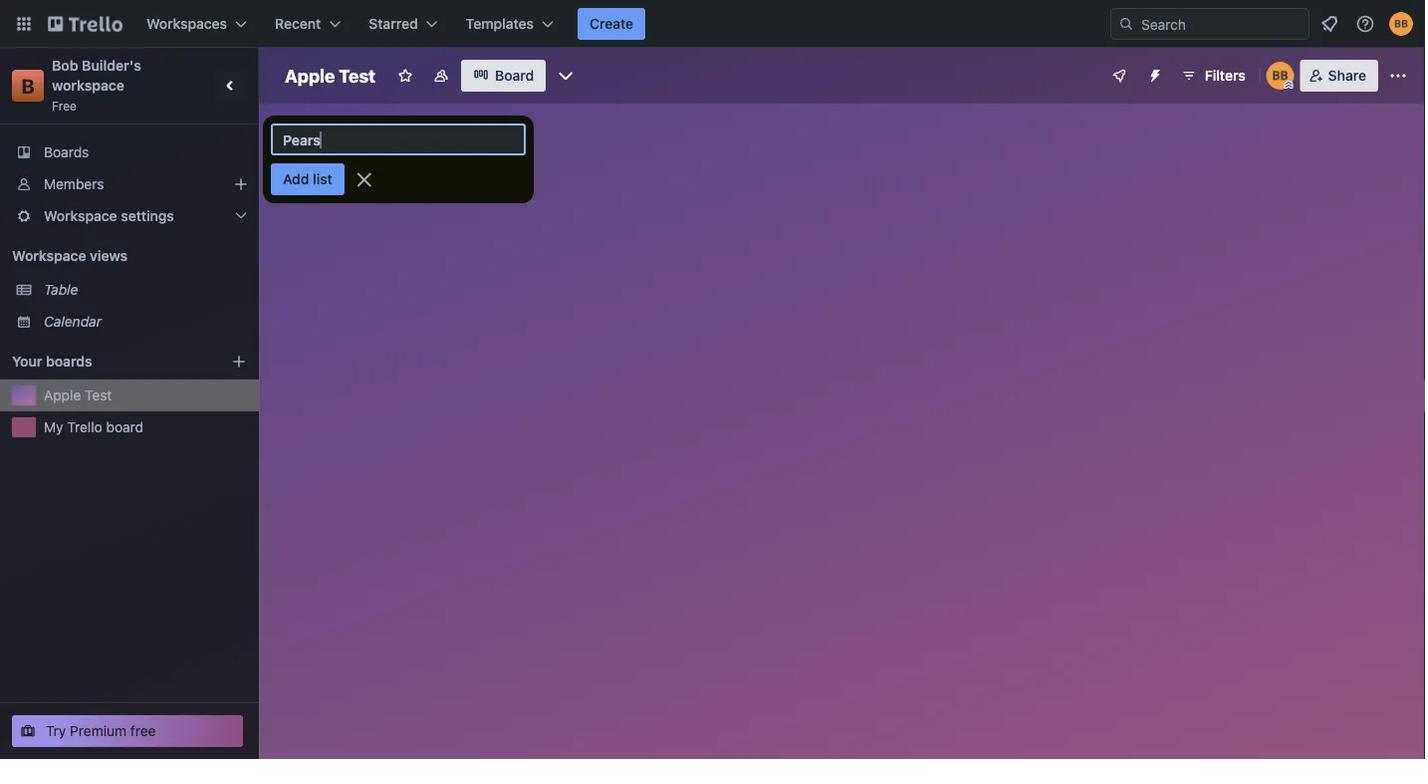 Task type: describe. For each thing, give the bounding box(es) containing it.
your
[[12, 353, 42, 370]]

workspace for workspace settings
[[44, 208, 117, 224]]

my trello board link
[[44, 417, 247, 437]]

workspace views
[[12, 248, 128, 264]]

1 horizontal spatial bob builder (bobbuilder40) image
[[1390, 12, 1414, 36]]

your boards with 2 items element
[[12, 350, 201, 374]]

apple inside apple test link
[[44, 387, 81, 403]]

your boards
[[12, 353, 92, 370]]

search image
[[1119, 16, 1135, 32]]

0 notifications image
[[1318, 12, 1342, 36]]

workspace settings
[[44, 208, 174, 224]]

trello
[[67, 419, 102, 435]]

board
[[495, 67, 534, 84]]

create button
[[578, 8, 646, 40]]

filters
[[1205, 67, 1246, 84]]

workspace visible image
[[433, 68, 449, 84]]

my
[[44, 419, 63, 435]]

add board image
[[231, 354, 247, 370]]

1 vertical spatial bob builder (bobbuilder40) image
[[1267, 62, 1295, 90]]

calendar
[[44, 313, 102, 330]]

workspace navigation collapse icon image
[[217, 72, 245, 100]]

star or unstar board image
[[397, 68, 413, 84]]

open information menu image
[[1356, 14, 1376, 34]]

Search field
[[1135, 9, 1309, 39]]

views
[[90, 248, 128, 264]]

bob builder's workspace free
[[52, 57, 145, 113]]

boards link
[[0, 136, 259, 168]]

workspace for workspace views
[[12, 248, 86, 264]]

free
[[52, 99, 77, 113]]

boards
[[46, 353, 92, 370]]

Board name text field
[[275, 60, 386, 92]]

share
[[1329, 67, 1367, 84]]

starred
[[369, 15, 418, 32]]

templates button
[[454, 8, 566, 40]]

back to home image
[[48, 8, 123, 40]]

try premium free
[[46, 723, 156, 739]]

automation image
[[1139, 60, 1167, 88]]

apple test inside text box
[[285, 65, 376, 86]]

primary element
[[0, 0, 1425, 48]]

1 vertical spatial test
[[85, 387, 112, 403]]



Task type: locate. For each thing, give the bounding box(es) containing it.
customize views image
[[556, 66, 576, 86]]

members link
[[0, 168, 259, 200]]

test
[[339, 65, 376, 86], [85, 387, 112, 403]]

bob builder (bobbuilder40) image right open information menu icon in the top right of the page
[[1390, 12, 1414, 36]]

apple inside apple test text box
[[285, 65, 335, 86]]

recent
[[275, 15, 321, 32]]

settings
[[121, 208, 174, 224]]

0 vertical spatial workspace
[[44, 208, 117, 224]]

workspaces
[[146, 15, 227, 32]]

1 horizontal spatial apple test
[[285, 65, 376, 86]]

apple up my
[[44, 387, 81, 403]]

b link
[[12, 70, 44, 102]]

workspace
[[52, 77, 124, 94]]

bob builder (bobbuilder40) image right "filters"
[[1267, 62, 1295, 90]]

workspace down the members
[[44, 208, 117, 224]]

1 vertical spatial apple
[[44, 387, 81, 403]]

apple test down recent "popup button" at the left top
[[285, 65, 376, 86]]

test inside text box
[[339, 65, 376, 86]]

apple
[[285, 65, 335, 86], [44, 387, 81, 403]]

table link
[[44, 280, 247, 300]]

b
[[21, 74, 34, 97]]

try
[[46, 723, 66, 739]]

members
[[44, 176, 104, 192]]

Enter list title… text field
[[271, 124, 526, 155]]

board link
[[461, 60, 546, 92]]

0 horizontal spatial apple
[[44, 387, 81, 403]]

workspace
[[44, 208, 117, 224], [12, 248, 86, 264]]

filters button
[[1175, 60, 1252, 92]]

test left star or unstar board icon
[[339, 65, 376, 86]]

apple test link
[[44, 386, 247, 405]]

0 horizontal spatial test
[[85, 387, 112, 403]]

0 vertical spatial apple test
[[285, 65, 376, 86]]

table
[[44, 281, 78, 298]]

calendar link
[[44, 312, 247, 332]]

bob builder's workspace link
[[52, 57, 145, 94]]

try premium free button
[[12, 715, 243, 747]]

0 horizontal spatial apple test
[[44, 387, 112, 403]]

free
[[130, 723, 156, 739]]

test up my trello board
[[85, 387, 112, 403]]

power ups image
[[1111, 68, 1127, 84]]

templates
[[466, 15, 534, 32]]

0 vertical spatial apple
[[285, 65, 335, 86]]

builder's
[[82, 57, 141, 74]]

0 horizontal spatial bob builder (bobbuilder40) image
[[1267, 62, 1295, 90]]

bob builder (bobbuilder40) image
[[1390, 12, 1414, 36], [1267, 62, 1295, 90]]

my trello board
[[44, 419, 144, 435]]

1 vertical spatial apple test
[[44, 387, 112, 403]]

workspace up table
[[12, 248, 86, 264]]

board
[[106, 419, 144, 435]]

apple down recent "popup button" at the left top
[[285, 65, 335, 86]]

0 vertical spatial test
[[339, 65, 376, 86]]

workspaces button
[[134, 8, 259, 40]]

boards
[[44, 144, 89, 160]]

recent button
[[263, 8, 353, 40]]

share button
[[1301, 60, 1379, 92]]

this member is an admin of this board. image
[[1285, 81, 1294, 90]]

workspace inside dropdown button
[[44, 208, 117, 224]]

bob
[[52, 57, 78, 74]]

premium
[[70, 723, 127, 739]]

1 horizontal spatial test
[[339, 65, 376, 86]]

starred button
[[357, 8, 450, 40]]

1 vertical spatial workspace
[[12, 248, 86, 264]]

show menu image
[[1389, 66, 1409, 86]]

apple test
[[285, 65, 376, 86], [44, 387, 112, 403]]

None submit
[[271, 163, 344, 195]]

1 horizontal spatial apple
[[285, 65, 335, 86]]

apple test up trello
[[44, 387, 112, 403]]

0 vertical spatial bob builder (bobbuilder40) image
[[1390, 12, 1414, 36]]

workspace settings button
[[0, 200, 259, 232]]

create
[[590, 15, 634, 32]]



Task type: vqa. For each thing, say whether or not it's contained in the screenshot.
'Your boards with 2 items' element
yes



